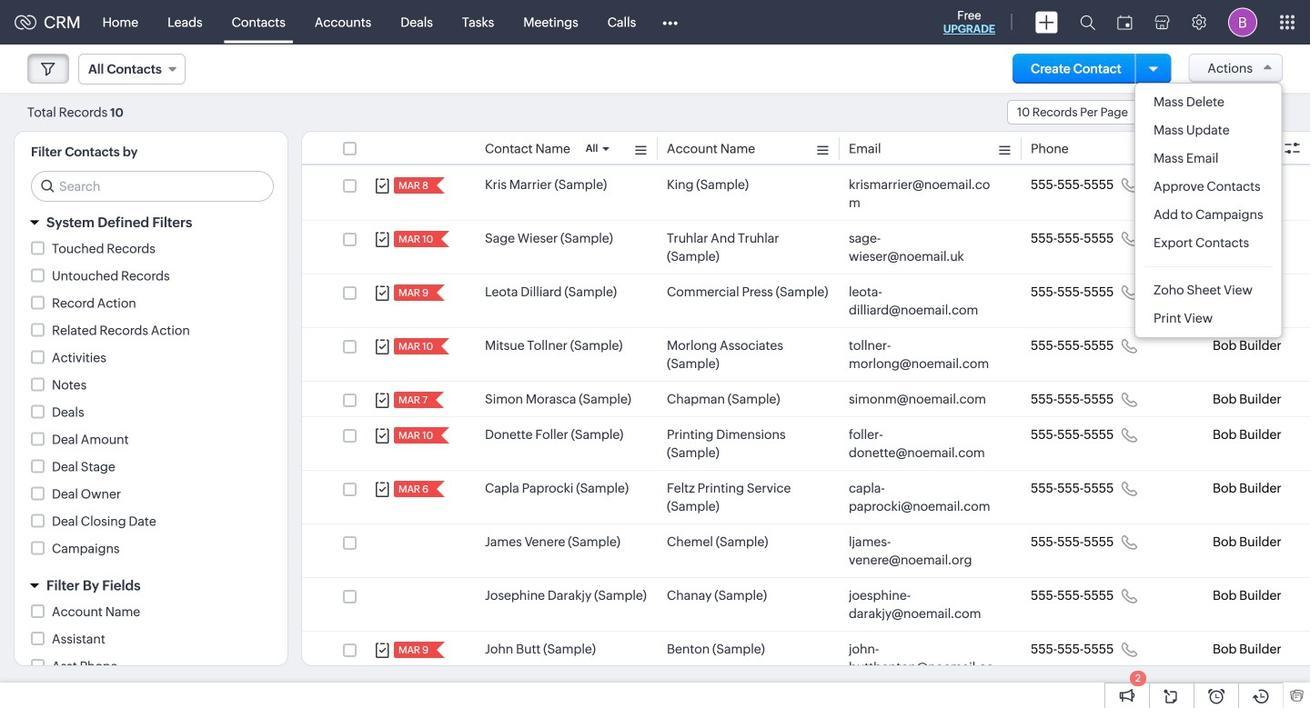Task type: vqa. For each thing, say whether or not it's contained in the screenshot.
create menu icon
yes



Task type: locate. For each thing, give the bounding box(es) containing it.
create menu element
[[1025, 0, 1069, 44]]

create menu image
[[1035, 11, 1058, 33]]

calendar image
[[1117, 15, 1133, 30]]

row group
[[302, 167, 1310, 704]]

Search text field
[[32, 172, 273, 201]]

navigation
[[1220, 99, 1283, 126]]

Other Modules field
[[651, 8, 690, 37]]

None field
[[78, 54, 185, 85], [1007, 100, 1152, 125], [78, 54, 185, 85], [1007, 100, 1152, 125]]

profile image
[[1228, 8, 1257, 37]]

profile element
[[1217, 0, 1268, 44]]



Task type: describe. For each thing, give the bounding box(es) containing it.
search image
[[1080, 15, 1096, 30]]

logo image
[[15, 15, 36, 30]]

search element
[[1069, 0, 1106, 45]]



